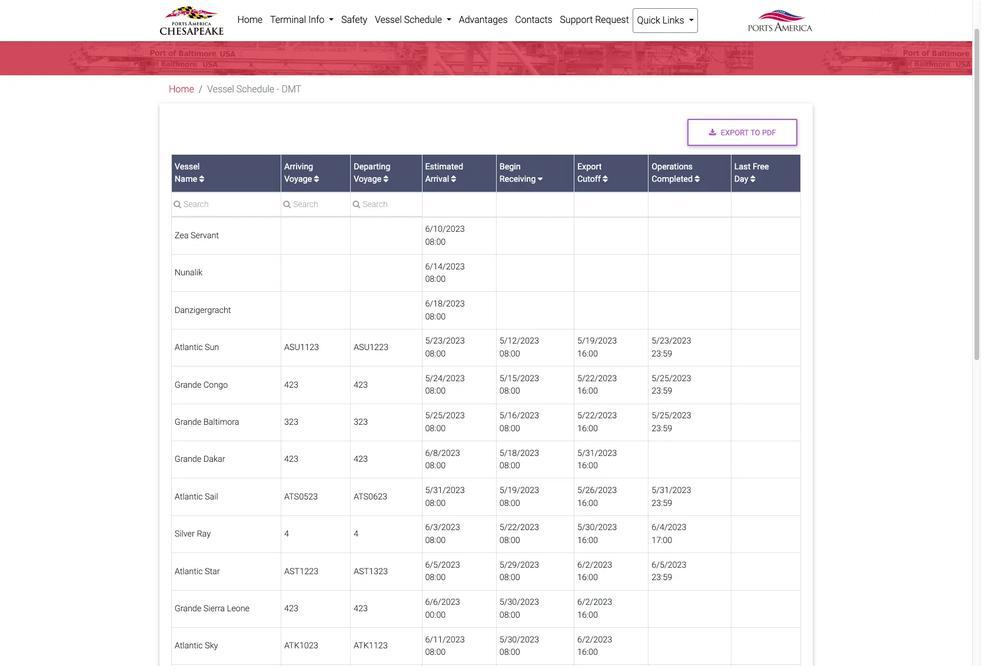 Task type: vqa. For each thing, say whether or not it's contained in the screenshot.


Task type: locate. For each thing, give the bounding box(es) containing it.
star
[[205, 567, 220, 577]]

grande baltimora
[[175, 417, 239, 427]]

grande dakar
[[175, 455, 225, 465]]

1 horizontal spatial 4
[[354, 529, 358, 539]]

export for export to pdf
[[721, 128, 749, 137]]

1 vertical spatial 5/30/2023
[[499, 598, 539, 608]]

1 atlantic from the top
[[175, 343, 203, 353]]

0 vertical spatial 5/30/2023
[[577, 523, 617, 533]]

5/31/2023
[[577, 448, 617, 458], [425, 486, 465, 496], [652, 486, 691, 496]]

6 16:00 from the top
[[577, 536, 598, 546]]

6/2/2023 for 6/11/2023
[[577, 635, 612, 645]]

6/6/2023 00:00
[[425, 598, 460, 620]]

0 vertical spatial 5/22/2023 16:00
[[577, 374, 617, 396]]

08:00 inside 6/11/2023 08:00
[[425, 648, 446, 658]]

1 5/23/2023 from the left
[[425, 336, 465, 346]]

16:00 for 6/5/2023 08:00
[[577, 573, 598, 583]]

1 horizontal spatial home
[[237, 14, 263, 25]]

estimated
[[425, 162, 463, 172]]

1 5/22/2023 16:00 from the top
[[577, 374, 617, 396]]

0 horizontal spatial dmt
[[282, 84, 301, 95]]

2 6/5/2023 from the left
[[652, 560, 687, 570]]

5/26/2023
[[577, 486, 617, 496]]

16:00 inside the 5/31/2023 16:00
[[577, 461, 598, 471]]

323
[[284, 417, 298, 427], [354, 417, 368, 427]]

5 23:59 from the top
[[652, 573, 672, 583]]

1 horizontal spatial home link
[[234, 8, 266, 32]]

1 vertical spatial 5/19/2023
[[499, 486, 539, 496]]

0 horizontal spatial home link
[[169, 84, 194, 95]]

08:00 inside 5/16/2023 08:00
[[499, 424, 520, 434]]

6/14/2023
[[425, 262, 465, 272]]

16:00 for 6/11/2023 08:00
[[577, 648, 598, 658]]

5/22/2023 for 5/15/2023 08:00
[[577, 374, 617, 384]]

5/15/2023
[[499, 374, 539, 384]]

5/22/2023 16:00 down 5/19/2023 16:00
[[577, 374, 617, 396]]

6/11/2023
[[425, 635, 465, 645]]

export left to
[[721, 128, 749, 137]]

dmt
[[559, 20, 601, 42], [282, 84, 301, 95]]

23:59 inside 5/31/2023 23:59
[[652, 498, 672, 508]]

6/5/2023 down 17:00
[[652, 560, 687, 570]]

5/30/2023 08:00
[[499, 598, 539, 620], [499, 635, 539, 658]]

1 16:00 from the top
[[577, 349, 598, 359]]

0 horizontal spatial 5/23/2023
[[425, 336, 465, 346]]

0 horizontal spatial export
[[577, 162, 602, 172]]

5/23/2023 for 08:00
[[425, 336, 465, 346]]

info
[[308, 14, 324, 25]]

1 horizontal spatial 5/23/2023
[[652, 336, 691, 346]]

6/4/2023 17:00
[[652, 523, 687, 546]]

grande left "baltimora"
[[175, 417, 201, 427]]

0 horizontal spatial 6/5/2023
[[425, 560, 460, 570]]

departing voyage
[[354, 162, 390, 184]]

23:59 inside 6/5/2023 23:59
[[652, 573, 672, 583]]

4 atlantic from the top
[[175, 641, 203, 651]]

08:00 inside 6/3/2023 08:00
[[425, 536, 446, 546]]

arriving
[[284, 162, 313, 172]]

5/22/2023 16:00 up the 5/31/2023 16:00
[[577, 411, 617, 434]]

1 vertical spatial home
[[169, 84, 194, 95]]

2 5/22/2023 16:00 from the top
[[577, 411, 617, 434]]

16:00 inside 5/26/2023 16:00
[[577, 498, 598, 508]]

1 vertical spatial home link
[[169, 84, 194, 95]]

0 vertical spatial 6/2/2023
[[577, 560, 612, 570]]

0 vertical spatial home link
[[234, 8, 266, 32]]

voyage inside departing voyage
[[354, 174, 381, 184]]

zea servant
[[175, 231, 219, 241]]

grande left congo
[[175, 380, 201, 390]]

atlantic left sun
[[175, 343, 203, 353]]

export for export cutoff
[[577, 162, 602, 172]]

5/12/2023
[[499, 336, 539, 346]]

0 vertical spatial home
[[237, 14, 263, 25]]

5/24/2023
[[425, 374, 465, 384]]

ats0523
[[284, 492, 318, 502]]

5/31/2023 for 08:00
[[425, 486, 465, 496]]

2 5/30/2023 08:00 from the top
[[499, 635, 539, 658]]

6/5/2023 for 08:00
[[425, 560, 460, 570]]

5/31/2023 down 6/8/2023 08:00
[[425, 486, 465, 496]]

6/14/2023 08:00
[[425, 262, 465, 284]]

4 16:00 from the top
[[577, 461, 598, 471]]

5/22/2023 down the 5/19/2023 08:00
[[499, 523, 539, 533]]

5/31/2023 up 6/4/2023
[[652, 486, 691, 496]]

2 5/23/2023 from the left
[[652, 336, 691, 346]]

zea
[[175, 231, 189, 241]]

1 6/2/2023 from the top
[[577, 560, 612, 570]]

6/3/2023 08:00
[[425, 523, 460, 546]]

sun
[[205, 343, 219, 353]]

08:00 inside 5/18/2023 08:00
[[499, 461, 520, 471]]

16:00 inside 5/19/2023 16:00
[[577, 349, 598, 359]]

5/31/2023 up 5/26/2023
[[577, 448, 617, 458]]

vessel
[[375, 14, 402, 25], [372, 20, 440, 42], [207, 84, 234, 95], [175, 162, 200, 172]]

23:59 for 5/29/2023 08:00
[[652, 573, 672, 583]]

6/2/2023 16:00
[[577, 560, 612, 583], [577, 598, 612, 620], [577, 635, 612, 658]]

1 vertical spatial 5/25/2023 23:59
[[652, 411, 691, 434]]

16:00
[[577, 349, 598, 359], [577, 386, 598, 396], [577, 424, 598, 434], [577, 461, 598, 471], [577, 498, 598, 508], [577, 536, 598, 546], [577, 573, 598, 583], [577, 610, 598, 620], [577, 648, 598, 658]]

export cutoff
[[577, 162, 602, 184]]

16:00 for 6/3/2023 08:00
[[577, 536, 598, 546]]

0 horizontal spatial vessel schedule - dmt
[[207, 84, 301, 95]]

2 grande from the top
[[175, 417, 201, 427]]

1 vertical spatial 6/2/2023 16:00
[[577, 598, 612, 620]]

5 16:00 from the top
[[577, 498, 598, 508]]

nunalik
[[175, 268, 202, 278]]

atlantic left star
[[175, 567, 203, 577]]

2 23:59 from the top
[[652, 386, 672, 396]]

08:00 inside 6/14/2023 08:00
[[425, 274, 446, 284]]

3 6/2/2023 16:00 from the top
[[577, 635, 612, 658]]

grande for grande dakar
[[175, 455, 201, 465]]

voyage down arriving
[[284, 174, 312, 184]]

1 horizontal spatial 5/19/2023
[[577, 336, 617, 346]]

5/29/2023
[[499, 560, 539, 570]]

0 vertical spatial 5/19/2023
[[577, 336, 617, 346]]

1 vertical spatial 6/2/2023
[[577, 598, 612, 608]]

1 grande from the top
[[175, 380, 201, 390]]

schedule
[[404, 14, 442, 25], [446, 20, 543, 42], [236, 84, 274, 95]]

silver
[[175, 529, 195, 539]]

atlantic left sail
[[175, 492, 203, 502]]

2 vertical spatial 6/2/2023 16:00
[[577, 635, 612, 658]]

6/3/2023
[[425, 523, 460, 533]]

2 6/2/2023 from the top
[[577, 598, 612, 608]]

6/2/2023
[[577, 560, 612, 570], [577, 598, 612, 608], [577, 635, 612, 645]]

3 atlantic from the top
[[175, 567, 203, 577]]

atlantic sun
[[175, 343, 219, 353]]

0 horizontal spatial 323
[[284, 417, 298, 427]]

1 horizontal spatial 6/5/2023
[[652, 560, 687, 570]]

5/12/2023 08:00
[[499, 336, 539, 359]]

7 16:00 from the top
[[577, 573, 598, 583]]

08:00 inside the 5/12/2023 08:00
[[499, 349, 520, 359]]

4 grande from the top
[[175, 604, 201, 614]]

5/22/2023
[[577, 374, 617, 384], [577, 411, 617, 421], [499, 523, 539, 533]]

1 6/2/2023 16:00 from the top
[[577, 560, 612, 583]]

voyage inside arriving voyage
[[284, 174, 312, 184]]

0 horizontal spatial voyage
[[284, 174, 312, 184]]

5/23/2023 for 23:59
[[652, 336, 691, 346]]

08:00 inside 5/22/2023 08:00
[[499, 536, 520, 546]]

arriving voyage
[[284, 162, 314, 184]]

6/2/2023 16:00 for 6/6/2023
[[577, 598, 612, 620]]

2 5/25/2023 23:59 from the top
[[652, 411, 691, 434]]

voyage down departing
[[354, 174, 381, 184]]

1 vertical spatial 5/30/2023 08:00
[[499, 635, 539, 658]]

08:00 inside 5/24/2023 08:00
[[425, 386, 446, 396]]

3 16:00 from the top
[[577, 424, 598, 434]]

leone
[[227, 604, 250, 614]]

423 up atk1023
[[284, 604, 298, 614]]

2 atlantic from the top
[[175, 492, 203, 502]]

quick
[[637, 15, 660, 26]]

5/22/2023 down 5/19/2023 16:00
[[577, 374, 617, 384]]

safety
[[341, 14, 367, 25]]

grande
[[175, 380, 201, 390], [175, 417, 201, 427], [175, 455, 201, 465], [175, 604, 201, 614]]

5/22/2023 up the 5/31/2023 16:00
[[577, 411, 617, 421]]

9 16:00 from the top
[[577, 648, 598, 658]]

None field
[[172, 199, 281, 216], [281, 199, 350, 216], [351, 199, 422, 216], [172, 199, 281, 216], [281, 199, 350, 216], [351, 199, 422, 216]]

6/5/2023 23:59
[[652, 560, 687, 583]]

423 down asu1123
[[284, 380, 298, 390]]

0 vertical spatial export
[[721, 128, 749, 137]]

5/25/2023 23:59 for 5/16/2023
[[652, 411, 691, 434]]

423 up atk1123
[[354, 604, 368, 614]]

atk1023
[[284, 641, 318, 651]]

3 6/2/2023 from the top
[[577, 635, 612, 645]]

1 vertical spatial 5/22/2023
[[577, 411, 617, 421]]

advantages link
[[455, 8, 511, 32]]

8 16:00 from the top
[[577, 610, 598, 620]]

2 6/2/2023 16:00 from the top
[[577, 598, 612, 620]]

atlantic sky
[[175, 641, 218, 651]]

08:00 inside 6/5/2023 08:00
[[425, 573, 446, 583]]

5/30/2023 for 6/6/2023 00:00
[[499, 598, 539, 608]]

1 horizontal spatial 5/31/2023
[[577, 448, 617, 458]]

1 vertical spatial dmt
[[282, 84, 301, 95]]

home link
[[234, 8, 266, 32], [169, 84, 194, 95]]

4
[[284, 529, 289, 539], [354, 529, 358, 539]]

voyage for departing voyage
[[354, 174, 381, 184]]

4 down ats0523
[[284, 529, 289, 539]]

23:59 inside 5/23/2023 23:59
[[652, 349, 672, 359]]

completed
[[652, 174, 693, 184]]

1 vertical spatial export
[[577, 162, 602, 172]]

1 5/30/2023 08:00 from the top
[[499, 598, 539, 620]]

6/5/2023 down 6/3/2023 08:00
[[425, 560, 460, 570]]

1 vertical spatial 5/22/2023 16:00
[[577, 411, 617, 434]]

atlantic left the sky
[[175, 641, 203, 651]]

2 voyage from the left
[[354, 174, 381, 184]]

0 vertical spatial dmt
[[559, 20, 601, 42]]

1 5/25/2023 23:59 from the top
[[652, 374, 691, 396]]

5/22/2023 for 5/16/2023 08:00
[[577, 411, 617, 421]]

423 up ats0623
[[354, 455, 368, 465]]

atlantic sail
[[175, 492, 218, 502]]

0 horizontal spatial home
[[169, 84, 194, 95]]

vessel schedule - dmt
[[372, 20, 601, 42], [207, 84, 301, 95]]

1 horizontal spatial voyage
[[354, 174, 381, 184]]

16:00 inside "5/30/2023 16:00"
[[577, 536, 598, 546]]

5/19/2023 08:00
[[499, 486, 539, 508]]

0 vertical spatial 5/25/2023 23:59
[[652, 374, 691, 396]]

0 vertical spatial 5/22/2023
[[577, 374, 617, 384]]

advantages
[[459, 14, 508, 25]]

5/30/2023
[[577, 523, 617, 533], [499, 598, 539, 608], [499, 635, 539, 645]]

home
[[237, 14, 263, 25], [169, 84, 194, 95]]

2 16:00 from the top
[[577, 386, 598, 396]]

3 23:59 from the top
[[652, 424, 672, 434]]

support request
[[560, 14, 629, 25]]

0 horizontal spatial 5/19/2023
[[499, 486, 539, 496]]

6/10/2023
[[425, 224, 465, 234]]

1 horizontal spatial 323
[[354, 417, 368, 427]]

4 23:59 from the top
[[652, 498, 672, 508]]

0 vertical spatial -
[[548, 20, 554, 42]]

5/31/2023 08:00
[[425, 486, 465, 508]]

5/31/2023 for 16:00
[[577, 448, 617, 458]]

contacts
[[515, 14, 552, 25]]

export inside export to pdf "link"
[[721, 128, 749, 137]]

congo
[[204, 380, 228, 390]]

2 vertical spatial 6/2/2023
[[577, 635, 612, 645]]

1 voyage from the left
[[284, 174, 312, 184]]

1 23:59 from the top
[[652, 349, 672, 359]]

3 grande from the top
[[175, 455, 201, 465]]

16:00 for 5/25/2023 08:00
[[577, 424, 598, 434]]

1 horizontal spatial export
[[721, 128, 749, 137]]

0 horizontal spatial -
[[277, 84, 279, 95]]

5/19/2023 for 16:00
[[577, 336, 617, 346]]

grande left the 'dakar'
[[175, 455, 201, 465]]

2 vertical spatial 5/30/2023
[[499, 635, 539, 645]]

1 horizontal spatial vessel schedule - dmt
[[372, 20, 601, 42]]

grande left sierra
[[175, 604, 201, 614]]

6/2/2023 16:00 for 6/11/2023
[[577, 635, 612, 658]]

16:00 for 6/6/2023 00:00
[[577, 610, 598, 620]]

support request link
[[556, 8, 633, 32]]

0 horizontal spatial schedule
[[236, 84, 274, 95]]

0 vertical spatial 6/2/2023 16:00
[[577, 560, 612, 583]]

atlantic for atlantic star
[[175, 567, 203, 577]]

0 horizontal spatial 5/31/2023
[[425, 486, 465, 496]]

0 vertical spatial 5/30/2023 08:00
[[499, 598, 539, 620]]

5/22/2023 16:00 for 5/15/2023
[[577, 374, 617, 396]]

4 down ats0623
[[354, 529, 358, 539]]

export up cutoff
[[577, 162, 602, 172]]

5/16/2023
[[499, 411, 539, 421]]

16:00 for 5/24/2023 08:00
[[577, 386, 598, 396]]

6/5/2023
[[425, 560, 460, 570], [652, 560, 687, 570]]

0 horizontal spatial 4
[[284, 529, 289, 539]]

1 6/5/2023 from the left
[[425, 560, 460, 570]]

2 horizontal spatial 5/31/2023
[[652, 486, 691, 496]]



Task type: describe. For each thing, give the bounding box(es) containing it.
5/22/2023 08:00
[[499, 523, 539, 546]]

5/30/2023 for 6/11/2023 08:00
[[499, 635, 539, 645]]

vessel schedule link
[[371, 8, 455, 32]]

support
[[560, 14, 593, 25]]

atlantic for atlantic sun
[[175, 343, 203, 353]]

5/25/2023 for 5/15/2023
[[652, 374, 691, 384]]

1 4 from the left
[[284, 529, 289, 539]]

6/8/2023 08:00
[[425, 448, 460, 471]]

23:59 for 5/16/2023 08:00
[[652, 424, 672, 434]]

2 horizontal spatial schedule
[[446, 20, 543, 42]]

vessel name
[[175, 162, 200, 184]]

08:00 inside 5/29/2023 08:00
[[499, 573, 520, 583]]

6/2/2023 for 6/5/2023
[[577, 560, 612, 570]]

6/11/2023 08:00
[[425, 635, 465, 658]]

baltimora
[[204, 417, 239, 427]]

name
[[175, 174, 197, 184]]

grande for grande baltimora
[[175, 417, 201, 427]]

to
[[751, 128, 760, 137]]

2 vertical spatial 5/22/2023
[[499, 523, 539, 533]]

6/18/2023
[[425, 299, 465, 309]]

1 horizontal spatial schedule
[[404, 14, 442, 25]]

5/23/2023 08:00
[[425, 336, 465, 359]]

1 horizontal spatial -
[[548, 20, 554, 42]]

departing
[[354, 162, 390, 172]]

silver ray
[[175, 529, 211, 539]]

5/24/2023 08:00
[[425, 374, 465, 396]]

08:00 inside 6/8/2023 08:00
[[425, 461, 446, 471]]

23:59 for 5/15/2023 08:00
[[652, 386, 672, 396]]

ast1323
[[354, 567, 388, 577]]

ast1223
[[284, 567, 318, 577]]

08:00 inside 6/10/2023 08:00
[[425, 237, 446, 247]]

6/10/2023 08:00
[[425, 224, 465, 247]]

6/6/2023
[[425, 598, 460, 608]]

1 vertical spatial vessel schedule - dmt
[[207, 84, 301, 95]]

arrival
[[425, 174, 449, 184]]

16:00 for 5/23/2023 08:00
[[577, 349, 598, 359]]

export to pdf
[[721, 128, 776, 137]]

quick links
[[637, 15, 687, 26]]

08:00 inside 5/15/2023 08:00
[[499, 386, 520, 396]]

quick links link
[[633, 8, 698, 33]]

5/25/2023 08:00
[[425, 411, 465, 434]]

atlantic for atlantic sky
[[175, 641, 203, 651]]

5/19/2023 16:00
[[577, 336, 617, 359]]

5/30/2023 16:00
[[577, 523, 617, 546]]

servant
[[191, 231, 219, 241]]

0 vertical spatial vessel schedule - dmt
[[372, 20, 601, 42]]

5/31/2023 16:00
[[577, 448, 617, 471]]

16:00 for 5/31/2023 08:00
[[577, 498, 598, 508]]

atlantic for atlantic sail
[[175, 492, 203, 502]]

day
[[734, 174, 748, 184]]

5/16/2023 08:00
[[499, 411, 539, 434]]

08:00 inside 5/25/2023 08:00
[[425, 424, 446, 434]]

vessel schedule
[[375, 14, 444, 25]]

grande for grande sierra leone
[[175, 604, 201, 614]]

5/18/2023
[[499, 448, 539, 458]]

6/18/2023 08:00
[[425, 299, 465, 322]]

last
[[734, 162, 751, 172]]

5/22/2023 16:00 for 5/16/2023
[[577, 411, 617, 434]]

6/2/2023 for 6/6/2023
[[577, 598, 612, 608]]

terminal info link
[[266, 8, 338, 32]]

begin
[[499, 162, 521, 172]]

terminal
[[270, 14, 306, 25]]

08:00 inside the 5/19/2023 08:00
[[499, 498, 520, 508]]

17:00
[[652, 536, 672, 546]]

5/26/2023 16:00
[[577, 486, 617, 508]]

last free day
[[734, 162, 769, 184]]

grande congo
[[175, 380, 228, 390]]

6/2/2023 16:00 for 6/5/2023
[[577, 560, 612, 583]]

6/8/2023
[[425, 448, 460, 458]]

00:00
[[425, 610, 446, 620]]

operations completed
[[652, 162, 693, 184]]

5/23/2023 23:59
[[652, 336, 691, 359]]

5/30/2023 08:00 for 6/11/2023
[[499, 635, 539, 658]]

2 323 from the left
[[354, 417, 368, 427]]

5/29/2023 08:00
[[499, 560, 539, 583]]

5/18/2023 08:00
[[499, 448, 539, 471]]

08:00 inside 5/31/2023 08:00
[[425, 498, 446, 508]]

5/25/2023 for 5/16/2023
[[652, 411, 691, 421]]

2 4 from the left
[[354, 529, 358, 539]]

6/5/2023 for 23:59
[[652, 560, 687, 570]]

terminal info
[[270, 14, 327, 25]]

asu1123
[[284, 343, 319, 353]]

1 vertical spatial -
[[277, 84, 279, 95]]

08:00 inside 6/18/2023 08:00
[[425, 312, 446, 322]]

423 up ats0523
[[284, 455, 298, 465]]

23:59 for 5/19/2023 08:00
[[652, 498, 672, 508]]

contacts link
[[511, 8, 556, 32]]

voyage for arriving voyage
[[284, 174, 312, 184]]

asu1223
[[354, 343, 388, 353]]

1 horizontal spatial dmt
[[559, 20, 601, 42]]

16:00 for 6/8/2023 08:00
[[577, 461, 598, 471]]

5/31/2023 23:59
[[652, 486, 691, 508]]

receiving
[[499, 174, 536, 184]]

request
[[595, 14, 629, 25]]

5/30/2023 08:00 for 6/6/2023
[[499, 598, 539, 620]]

6/5/2023 08:00
[[425, 560, 460, 583]]

23:59 for 5/12/2023 08:00
[[652, 349, 672, 359]]

grande for grande congo
[[175, 380, 201, 390]]

links
[[663, 15, 684, 26]]

5/19/2023 for 08:00
[[499, 486, 539, 496]]

export to pdf link
[[688, 119, 797, 146]]

begin receiving
[[499, 162, 536, 184]]

ray
[[197, 529, 211, 539]]

safety link
[[338, 8, 371, 32]]

grande sierra leone
[[175, 604, 250, 614]]

08:00 inside 5/23/2023 08:00
[[425, 349, 446, 359]]

cutoff
[[577, 174, 601, 184]]

5/31/2023 for 23:59
[[652, 486, 691, 496]]

423 down asu1223
[[354, 380, 368, 390]]

sky
[[205, 641, 218, 651]]

ats0623
[[354, 492, 387, 502]]

estimated arrival
[[425, 162, 463, 184]]

5/25/2023 23:59 for 5/15/2023
[[652, 374, 691, 396]]

atlantic star
[[175, 567, 220, 577]]

pdf
[[762, 128, 776, 137]]

1 323 from the left
[[284, 417, 298, 427]]

download image
[[709, 129, 716, 137]]

sierra
[[204, 604, 225, 614]]



